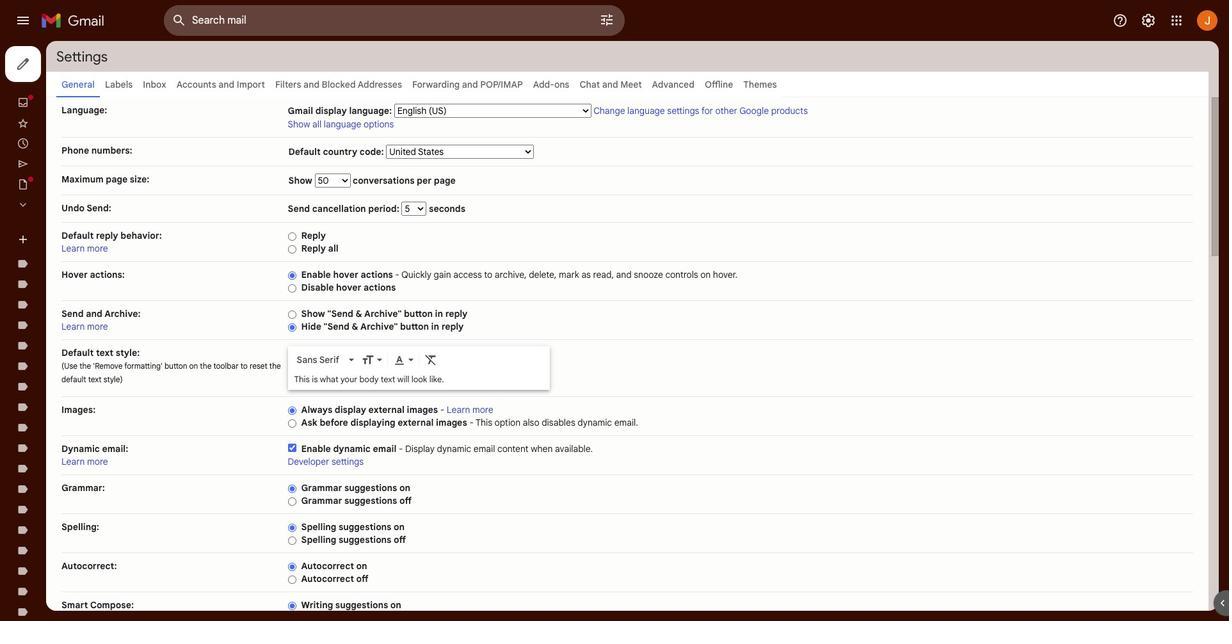 Task type: locate. For each thing, give the bounding box(es) containing it.
1 vertical spatial reply
[[301, 243, 326, 254]]

& down show "send & archive" button in reply
[[352, 321, 358, 332]]

Disable hover actions radio
[[288, 284, 296, 293]]

3 the from the left
[[269, 361, 281, 371]]

archive" down show "send & archive" button in reply
[[360, 321, 398, 332]]

0 horizontal spatial email
[[373, 443, 397, 455]]

1 vertical spatial in
[[431, 321, 439, 332]]

advanced link
[[652, 79, 695, 90]]

1 vertical spatial default
[[61, 230, 94, 241]]

in
[[435, 308, 443, 319], [431, 321, 439, 332]]

hover
[[61, 269, 88, 280]]

0 vertical spatial "send
[[327, 308, 353, 319]]

is
[[312, 374, 318, 385]]

more inside 'default reply behavior: learn more'
[[87, 243, 108, 254]]

reply down the access
[[445, 308, 468, 319]]

email down displaying
[[373, 443, 397, 455]]

conversations per page
[[351, 175, 456, 186]]

0 vertical spatial &
[[356, 308, 362, 319]]

"send right hide
[[324, 321, 350, 332]]

sans
[[297, 354, 317, 366]]

learn more link down dynamic
[[61, 456, 108, 467]]

show all language options link
[[288, 118, 394, 130]]

on inside default text style: (use the 'remove formatting' button on the toolbar to reset the default text style)
[[189, 361, 198, 371]]

0 vertical spatial external
[[369, 404, 405, 416]]

settings up grammar suggestions on
[[332, 456, 364, 467]]

spelling for spelling suggestions on
[[301, 521, 336, 533]]

0 horizontal spatial language
[[324, 118, 361, 130]]

like.
[[429, 374, 444, 385]]

enable for enable hover actions
[[301, 269, 331, 280]]

language:
[[349, 105, 392, 117]]

1 horizontal spatial language
[[628, 105, 665, 117]]

2 vertical spatial default
[[61, 347, 94, 359]]

2 vertical spatial reply
[[442, 321, 464, 332]]

learn up ask before displaying external images - this option also disables dynamic email.
[[447, 404, 470, 416]]

Autocorrect off radio
[[288, 575, 296, 584]]

and left pop/imap
[[462, 79, 478, 90]]

display up show all language options link
[[315, 105, 347, 117]]

"send
[[327, 308, 353, 319], [324, 321, 350, 332]]

and right chat on the left of the page
[[602, 79, 618, 90]]

1 spelling from the top
[[301, 521, 336, 533]]

"send down disable hover actions at the top of page
[[327, 308, 353, 319]]

in down gain at the left of the page
[[435, 308, 443, 319]]

spelling
[[301, 521, 336, 533], [301, 534, 336, 546]]

1 vertical spatial grammar
[[301, 495, 342, 506]]

1 vertical spatial show
[[288, 175, 315, 186]]

page right per
[[434, 175, 456, 186]]

1 horizontal spatial the
[[200, 361, 212, 371]]

learn more link down archive:
[[61, 321, 108, 332]]

learn
[[61, 243, 85, 254], [61, 321, 85, 332], [447, 404, 470, 416], [61, 456, 85, 467]]

toolbar
[[214, 361, 239, 371]]

autocorrect up the autocorrect off
[[301, 560, 354, 572]]

display up before
[[335, 404, 366, 416]]

this
[[294, 374, 310, 385], [476, 417, 492, 428]]

button down show "send & archive" button in reply
[[400, 321, 429, 332]]

search mail image
[[168, 9, 191, 32]]

1 horizontal spatial email
[[474, 443, 495, 455]]

images up enable dynamic email - display dynamic email content when available. developer settings
[[436, 417, 467, 428]]

send
[[288, 203, 310, 214], [61, 308, 84, 319]]

more down archive:
[[87, 321, 108, 332]]

actions up disable hover actions at the top of page
[[361, 269, 393, 280]]

2 reply from the top
[[301, 243, 326, 254]]

send for send cancellation period:
[[288, 203, 310, 214]]

quickly
[[402, 269, 432, 280]]

grammar right grammar suggestions off option
[[301, 495, 342, 506]]

1 vertical spatial spelling
[[301, 534, 336, 546]]

2 spelling from the top
[[301, 534, 336, 546]]

display
[[315, 105, 347, 117], [335, 404, 366, 416]]

the right the reset
[[269, 361, 281, 371]]

always
[[301, 404, 332, 416]]

1 grammar from the top
[[301, 482, 342, 494]]

support image
[[1113, 13, 1128, 28]]

to left the reset
[[241, 361, 248, 371]]

enable
[[301, 269, 331, 280], [301, 443, 331, 455]]

send down the hover
[[61, 308, 84, 319]]

1 vertical spatial actions
[[364, 282, 396, 293]]

Reply radio
[[288, 232, 296, 241]]

- left display
[[399, 443, 403, 455]]

show down the 'gmail'
[[288, 118, 310, 130]]

1 vertical spatial button
[[400, 321, 429, 332]]

this left is at left
[[294, 374, 310, 385]]

1 vertical spatial to
[[241, 361, 248, 371]]

settings
[[667, 105, 699, 117], [332, 456, 364, 467]]

Ask before displaying external images radio
[[288, 419, 296, 428]]

learn up the hover
[[61, 243, 85, 254]]

0 vertical spatial archive"
[[364, 308, 402, 319]]

1 horizontal spatial page
[[434, 175, 456, 186]]

language down the gmail display language: in the left top of the page
[[324, 118, 361, 130]]

images
[[407, 404, 438, 416], [436, 417, 467, 428]]

formatting options toolbar
[[292, 348, 546, 372]]

0 vertical spatial spelling
[[301, 521, 336, 533]]

send inside send and archive: learn more
[[61, 308, 84, 319]]

1 vertical spatial hover
[[336, 282, 361, 293]]

0 vertical spatial images
[[407, 404, 438, 416]]

as
[[582, 269, 591, 280]]

language down meet
[[628, 105, 665, 117]]

& up "hide "send & archive" button in reply"
[[356, 308, 362, 319]]

0 horizontal spatial send
[[61, 308, 84, 319]]

0 horizontal spatial to
[[241, 361, 248, 371]]

send up reply radio
[[288, 203, 310, 214]]

suggestions
[[344, 482, 397, 494], [344, 495, 397, 506], [339, 521, 391, 533], [339, 534, 391, 546], [335, 599, 388, 611]]

button up "hide "send & archive" button in reply"
[[404, 308, 433, 319]]

this left option
[[476, 417, 492, 428]]

grammar down developer settings link
[[301, 482, 342, 494]]

suggestions for writing suggestions on
[[335, 599, 388, 611]]

learn inside 'default reply behavior: learn more'
[[61, 243, 85, 254]]

snooze
[[634, 269, 663, 280]]

your
[[341, 374, 357, 385]]

0 vertical spatial in
[[435, 308, 443, 319]]

button
[[404, 308, 433, 319], [400, 321, 429, 332], [165, 361, 187, 371]]

- up ask before displaying external images - this option also disables dynamic email.
[[440, 404, 445, 416]]

button right formatting' at bottom
[[165, 361, 187, 371]]

all down cancellation
[[328, 243, 339, 254]]

0 horizontal spatial all
[[312, 118, 322, 130]]

email.
[[614, 417, 638, 428]]

default up (use
[[61, 347, 94, 359]]

2 the from the left
[[200, 361, 212, 371]]

- left option
[[470, 417, 474, 428]]

all down the 'gmail'
[[312, 118, 322, 130]]

hover for enable
[[333, 269, 358, 280]]

text up ''remove'
[[96, 347, 113, 359]]

2 enable from the top
[[301, 443, 331, 455]]

0 vertical spatial default
[[288, 146, 321, 158]]

grammar for grammar suggestions on
[[301, 482, 342, 494]]

0 vertical spatial hover
[[333, 269, 358, 280]]

off down spelling suggestions on on the left
[[394, 534, 406, 546]]

hover actions:
[[61, 269, 125, 280]]

in up remove formatting ‪(⌘\)‬ "image"
[[431, 321, 439, 332]]

grammar suggestions off
[[301, 495, 412, 506]]

1 vertical spatial autocorrect
[[301, 573, 354, 585]]

settings left "for"
[[667, 105, 699, 117]]

1 vertical spatial display
[[335, 404, 366, 416]]

1 vertical spatial language
[[324, 118, 361, 130]]

grammar for grammar suggestions off
[[301, 495, 342, 506]]

0 horizontal spatial page
[[106, 174, 128, 185]]

this is what your body text will look like.
[[294, 374, 444, 385]]

0 vertical spatial all
[[312, 118, 322, 130]]

and for blocked
[[304, 79, 320, 90]]

reply
[[301, 230, 326, 241], [301, 243, 326, 254]]

None search field
[[164, 5, 625, 36]]

access
[[453, 269, 482, 280]]

0 horizontal spatial settings
[[332, 456, 364, 467]]

show down 'default country code:'
[[288, 175, 315, 186]]

0 vertical spatial enable
[[301, 269, 331, 280]]

enable up disable
[[301, 269, 331, 280]]

1 vertical spatial archive"
[[360, 321, 398, 332]]

off for spelling suggestions off
[[394, 534, 406, 546]]

suggestions up the grammar suggestions off
[[344, 482, 397, 494]]

and right filters
[[304, 79, 320, 90]]

button for hide "send & archive" button in reply
[[400, 321, 429, 332]]

reply up reply all on the top left
[[301, 230, 326, 241]]

dynamic left the 'email.'
[[578, 417, 612, 428]]

advanced search options image
[[594, 7, 620, 33]]

remove formatting ‪(⌘\)‬ image
[[424, 354, 437, 366]]

autocorrect on
[[301, 560, 367, 572]]

1 horizontal spatial all
[[328, 243, 339, 254]]

images down look
[[407, 404, 438, 416]]

per
[[417, 175, 432, 186]]

show up hide
[[301, 308, 325, 319]]

learn more link
[[61, 243, 108, 254], [61, 321, 108, 332], [447, 404, 493, 416], [61, 456, 108, 467]]

off
[[400, 495, 412, 506], [394, 534, 406, 546], [356, 573, 369, 585]]

email left content
[[474, 443, 495, 455]]

0 vertical spatial actions
[[361, 269, 393, 280]]

spelling for spelling suggestions off
[[301, 534, 336, 546]]

inbox
[[143, 79, 166, 90]]

1 vertical spatial &
[[352, 321, 358, 332]]

gmail image
[[41, 8, 111, 33]]

suggestions down grammar suggestions on
[[344, 495, 397, 506]]

enable up developer
[[301, 443, 331, 455]]

when
[[531, 443, 553, 455]]

1 horizontal spatial dynamic
[[437, 443, 471, 455]]

chat
[[580, 79, 600, 90]]

more up 'hover actions:'
[[87, 243, 108, 254]]

0 vertical spatial off
[[400, 495, 412, 506]]

0 vertical spatial send
[[288, 203, 310, 214]]

spelling right spelling suggestions on radio
[[301, 521, 336, 533]]

grammar:
[[61, 482, 105, 494]]

general
[[61, 79, 95, 90]]

2 vertical spatial show
[[301, 308, 325, 319]]

0 vertical spatial reply
[[96, 230, 118, 241]]

0 vertical spatial reply
[[301, 230, 326, 241]]

1 vertical spatial images
[[436, 417, 467, 428]]

autocorrect
[[301, 560, 354, 572], [301, 573, 354, 585]]

body
[[360, 374, 379, 385]]

actions:
[[90, 269, 125, 280]]

addresses
[[358, 79, 402, 90]]

accounts and import link
[[177, 79, 265, 90]]

products
[[771, 105, 808, 117]]

Show "Send & Archive" button in reply radio
[[288, 310, 296, 319]]

1 vertical spatial all
[[328, 243, 339, 254]]

default inside default text style: (use the 'remove formatting' button on the toolbar to reset the default text style)
[[61, 347, 94, 359]]

off up writing suggestions on
[[356, 573, 369, 585]]

0 vertical spatial display
[[315, 105, 347, 117]]

learn up (use
[[61, 321, 85, 332]]

language:
[[61, 104, 107, 116]]

external up displaying
[[369, 404, 405, 416]]

chat and meet
[[580, 79, 642, 90]]

1 vertical spatial reply
[[445, 308, 468, 319]]

1 vertical spatial send
[[61, 308, 84, 319]]

2 horizontal spatial dynamic
[[578, 417, 612, 428]]

default inside 'default reply behavior: learn more'
[[61, 230, 94, 241]]

and left import
[[219, 79, 235, 90]]

cancellation
[[312, 203, 366, 214]]

reply up formatting options toolbar
[[442, 321, 464, 332]]

spelling right the spelling suggestions off radio
[[301, 534, 336, 546]]

reply right reply all option
[[301, 243, 326, 254]]

'remove
[[93, 361, 123, 371]]

and left archive:
[[86, 308, 102, 319]]

dynamic up developer settings link
[[333, 443, 371, 455]]

off down grammar suggestions on
[[400, 495, 412, 506]]

1 horizontal spatial send
[[288, 203, 310, 214]]

writing suggestions on
[[301, 599, 401, 611]]

2 vertical spatial button
[[165, 361, 187, 371]]

behavior:
[[121, 230, 162, 241]]

1 vertical spatial "send
[[324, 321, 350, 332]]

archive" up "hide "send & archive" button in reply"
[[364, 308, 402, 319]]

more
[[87, 243, 108, 254], [87, 321, 108, 332], [472, 404, 493, 416], [87, 456, 108, 467]]

display for gmail
[[315, 105, 347, 117]]

enable inside enable dynamic email - display dynamic email content when available. developer settings
[[301, 443, 331, 455]]

all
[[312, 118, 322, 130], [328, 243, 339, 254]]

forwarding
[[412, 79, 460, 90]]

dynamic down ask before displaying external images - this option also disables dynamic email.
[[437, 443, 471, 455]]

0 horizontal spatial the
[[79, 361, 91, 371]]

hover right disable
[[336, 282, 361, 293]]

gmail
[[288, 105, 313, 117]]

2 autocorrect from the top
[[301, 573, 354, 585]]

2 grammar from the top
[[301, 495, 342, 506]]

to right the access
[[484, 269, 493, 280]]

smart
[[61, 599, 88, 611]]

developer
[[288, 456, 329, 467]]

page
[[106, 174, 128, 185], [434, 175, 456, 186]]

0 horizontal spatial dynamic
[[333, 443, 371, 455]]

default left the country
[[288, 146, 321, 158]]

0 vertical spatial grammar
[[301, 482, 342, 494]]

reply inside 'default reply behavior: learn more'
[[96, 230, 118, 241]]

suggestions up spelling suggestions off
[[339, 521, 391, 533]]

page left size:
[[106, 174, 128, 185]]

the right (use
[[79, 361, 91, 371]]

more inside dynamic email: learn more
[[87, 456, 108, 467]]

1 vertical spatial off
[[394, 534, 406, 546]]

external down always display external images - learn more
[[398, 417, 434, 428]]

seconds
[[427, 203, 465, 214]]

and
[[219, 79, 235, 90], [304, 79, 320, 90], [462, 79, 478, 90], [602, 79, 618, 90], [616, 269, 632, 280], [86, 308, 102, 319]]

labels
[[105, 79, 133, 90]]

show for show
[[288, 175, 315, 186]]

compose:
[[90, 599, 134, 611]]

suggestions for grammar suggestions on
[[344, 482, 397, 494]]

reply down send:
[[96, 230, 118, 241]]

2 horizontal spatial the
[[269, 361, 281, 371]]

0 vertical spatial autocorrect
[[301, 560, 354, 572]]

suggestions down the autocorrect off
[[335, 599, 388, 611]]

suggestions down spelling suggestions on on the left
[[339, 534, 391, 546]]

1 autocorrect from the top
[[301, 560, 354, 572]]

actions up show "send & archive" button in reply
[[364, 282, 396, 293]]

gmail display language:
[[288, 105, 392, 117]]

learn more link up ask before displaying external images - this option also disables dynamic email.
[[447, 404, 493, 416]]

None checkbox
[[288, 444, 296, 452]]

1 vertical spatial enable
[[301, 443, 331, 455]]

hide
[[301, 321, 321, 332]]

the left toolbar
[[200, 361, 212, 371]]

default down undo on the left of page
[[61, 230, 94, 241]]

0 vertical spatial show
[[288, 118, 310, 130]]

0 vertical spatial button
[[404, 308, 433, 319]]

in for hide "send & archive" button in reply
[[431, 321, 439, 332]]

add-ons
[[533, 79, 569, 90]]

1 vertical spatial settings
[[332, 456, 364, 467]]

ask
[[301, 417, 317, 428]]

&
[[356, 308, 362, 319], [352, 321, 358, 332]]

-
[[395, 269, 399, 280], [440, 404, 445, 416], [470, 417, 474, 428], [399, 443, 403, 455]]

delete,
[[529, 269, 557, 280]]

hover up disable hover actions at the top of page
[[333, 269, 358, 280]]

filters and blocked addresses
[[275, 79, 402, 90]]

and inside send and archive: learn more
[[86, 308, 102, 319]]

main menu image
[[15, 13, 31, 28]]

1 enable from the top
[[301, 269, 331, 280]]

more down dynamic
[[87, 456, 108, 467]]

1 horizontal spatial to
[[484, 269, 493, 280]]

navigation
[[0, 41, 154, 621]]

1 reply from the top
[[301, 230, 326, 241]]

actions
[[361, 269, 393, 280], [364, 282, 396, 293]]

controls
[[665, 269, 698, 280]]

button inside default text style: (use the 'remove formatting' button on the toolbar to reset the default text style)
[[165, 361, 187, 371]]

learn down dynamic
[[61, 456, 85, 467]]

in for show "send & archive" button in reply
[[435, 308, 443, 319]]

learn more link up 'hover actions:'
[[61, 243, 108, 254]]

1 vertical spatial this
[[476, 417, 492, 428]]

0 vertical spatial this
[[294, 374, 310, 385]]

button for show "send & archive" button in reply
[[404, 308, 433, 319]]

1 horizontal spatial settings
[[667, 105, 699, 117]]

and for import
[[219, 79, 235, 90]]

and right read,
[[616, 269, 632, 280]]

autocorrect down autocorrect on
[[301, 573, 354, 585]]

- inside enable dynamic email - display dynamic email content when available. developer settings
[[399, 443, 403, 455]]

external
[[369, 404, 405, 416], [398, 417, 434, 428]]



Task type: describe. For each thing, give the bounding box(es) containing it.
add-ons link
[[533, 79, 569, 90]]

& for hide
[[352, 321, 358, 332]]

hover.
[[713, 269, 738, 280]]

send and archive: learn more
[[61, 308, 141, 332]]

dynamic
[[61, 443, 100, 455]]

chat and meet link
[[580, 79, 642, 90]]

(use
[[61, 361, 78, 371]]

blocked
[[322, 79, 356, 90]]

more inside send and archive: learn more
[[87, 321, 108, 332]]

reply all
[[301, 243, 339, 254]]

available.
[[555, 443, 593, 455]]

read,
[[593, 269, 614, 280]]

change language settings for other google products link
[[594, 105, 808, 117]]

default for default country code:
[[288, 146, 321, 158]]

2 email from the left
[[474, 443, 495, 455]]

text left style)
[[88, 375, 102, 384]]

before
[[320, 417, 348, 428]]

style)
[[104, 375, 123, 384]]

option
[[495, 417, 521, 428]]

default text style: (use the 'remove formatting' button on the toolbar to reset the default text style)
[[61, 347, 281, 384]]

hover for disable
[[336, 282, 361, 293]]

google
[[740, 105, 769, 117]]

1 vertical spatial external
[[398, 417, 434, 428]]

show for show "send & archive" button in reply
[[301, 308, 325, 319]]

disable
[[301, 282, 334, 293]]

reply for hide "send & archive" button in reply
[[442, 321, 464, 332]]

learn inside send and archive: learn more
[[61, 321, 85, 332]]

what
[[320, 374, 338, 385]]

default country code:
[[288, 146, 386, 158]]

and for meet
[[602, 79, 618, 90]]

hide "send & archive" button in reply
[[301, 321, 464, 332]]

Writing suggestions on radio
[[288, 601, 296, 611]]

Grammar suggestions on radio
[[288, 484, 296, 494]]

will
[[398, 374, 409, 385]]

0 horizontal spatial this
[[294, 374, 310, 385]]

change language settings for other google products
[[594, 105, 808, 117]]

and for pop/imap
[[462, 79, 478, 90]]

send cancellation period:
[[288, 203, 402, 214]]

text left will
[[381, 374, 395, 385]]

inbox link
[[143, 79, 166, 90]]

Autocorrect on radio
[[288, 562, 296, 572]]

autocorrect:
[[61, 560, 117, 572]]

display for always
[[335, 404, 366, 416]]

show all language options
[[288, 118, 394, 130]]

actions for disable
[[364, 282, 396, 293]]

code:
[[360, 146, 384, 158]]

phone numbers:
[[61, 145, 132, 156]]

learn more link for email:
[[61, 456, 108, 467]]

settings image
[[1141, 13, 1156, 28]]

forwarding and pop/imap link
[[412, 79, 523, 90]]

send for send and archive: learn more
[[61, 308, 84, 319]]

filters
[[275, 79, 301, 90]]

settings
[[56, 48, 108, 65]]

learn more link for reply
[[61, 243, 108, 254]]

labels link
[[105, 79, 133, 90]]

suggestions for grammar suggestions off
[[344, 495, 397, 506]]

look
[[412, 374, 427, 385]]

filters and blocked addresses link
[[275, 79, 402, 90]]

- left quickly
[[395, 269, 399, 280]]

content
[[498, 443, 529, 455]]

Always display external images radio
[[288, 406, 296, 415]]

autocorrect off
[[301, 573, 369, 585]]

numbers:
[[91, 145, 132, 156]]

2 vertical spatial off
[[356, 573, 369, 585]]

to inside default text style: (use the 'remove formatting' button on the toolbar to reset the default text style)
[[241, 361, 248, 371]]

general link
[[61, 79, 95, 90]]

country
[[323, 146, 357, 158]]

default for default reply behavior: learn more
[[61, 230, 94, 241]]

0 vertical spatial language
[[628, 105, 665, 117]]

0 vertical spatial to
[[484, 269, 493, 280]]

disables
[[542, 417, 575, 428]]

size:
[[130, 174, 149, 185]]

reply for reply all
[[301, 243, 326, 254]]

grammar suggestions on
[[301, 482, 410, 494]]

more up ask before displaying external images - this option also disables dynamic email.
[[472, 404, 493, 416]]

other
[[715, 105, 737, 117]]

reset
[[250, 361, 267, 371]]

actions for enable
[[361, 269, 393, 280]]

autocorrect for autocorrect off
[[301, 573, 354, 585]]

change
[[594, 105, 625, 117]]

spelling suggestions off
[[301, 534, 406, 546]]

archive,
[[495, 269, 527, 280]]

maximum page size:
[[61, 174, 149, 185]]

undo send:
[[61, 202, 111, 214]]

smart compose:
[[61, 599, 134, 611]]

period:
[[368, 203, 399, 214]]

style:
[[116, 347, 140, 359]]

learn inside dynamic email: learn more
[[61, 456, 85, 467]]

1 horizontal spatial this
[[476, 417, 492, 428]]

accounts and import
[[177, 79, 265, 90]]

Spelling suggestions off radio
[[288, 536, 296, 545]]

reply for show "send & archive" button in reply
[[445, 308, 468, 319]]

advanced
[[652, 79, 695, 90]]

autocorrect for autocorrect on
[[301, 560, 354, 572]]

0 vertical spatial settings
[[667, 105, 699, 117]]

ask before displaying external images - this option also disables dynamic email.
[[301, 417, 638, 428]]

suggestions for spelling suggestions on
[[339, 521, 391, 533]]

sans serif option
[[294, 354, 346, 366]]

disable hover actions
[[301, 282, 396, 293]]

all for reply
[[328, 243, 339, 254]]

archive" for show
[[364, 308, 402, 319]]

gain
[[434, 269, 451, 280]]

writing
[[301, 599, 333, 611]]

also
[[523, 417, 540, 428]]

Grammar suggestions off radio
[[288, 497, 296, 506]]

reply for reply
[[301, 230, 326, 241]]

Spelling suggestions on radio
[[288, 523, 296, 533]]

options
[[364, 118, 394, 130]]

"send for show
[[327, 308, 353, 319]]

1 email from the left
[[373, 443, 397, 455]]

archive" for hide
[[360, 321, 398, 332]]

enable for enable dynamic email
[[301, 443, 331, 455]]

learn more link for and
[[61, 321, 108, 332]]

offline
[[705, 79, 733, 90]]

"send for hide
[[324, 321, 350, 332]]

suggestions for spelling suggestions off
[[339, 534, 391, 546]]

and for archive:
[[86, 308, 102, 319]]

forwarding and pop/imap
[[412, 79, 523, 90]]

phone
[[61, 145, 89, 156]]

off for grammar suggestions off
[[400, 495, 412, 506]]

email:
[[102, 443, 128, 455]]

spelling suggestions on
[[301, 521, 405, 533]]

sans serif
[[297, 354, 339, 366]]

enable hover actions - quickly gain access to archive, delete, mark as read, and snooze controls on hover.
[[301, 269, 738, 280]]

enable dynamic email - display dynamic email content when available. developer settings
[[288, 443, 593, 467]]

default for default text style: (use the 'remove formatting' button on the toolbar to reset the default text style)
[[61, 347, 94, 359]]

meet
[[621, 79, 642, 90]]

formatting'
[[124, 361, 163, 371]]

pop/imap
[[480, 79, 523, 90]]

show "send & archive" button in reply
[[301, 308, 468, 319]]

developer settings link
[[288, 456, 364, 467]]

ons
[[554, 79, 569, 90]]

add-
[[533, 79, 554, 90]]

send:
[[87, 202, 111, 214]]

1 the from the left
[[79, 361, 91, 371]]

Enable hover actions radio
[[288, 271, 296, 280]]

all for show
[[312, 118, 322, 130]]

Reply all radio
[[288, 244, 296, 254]]

Search mail text field
[[192, 14, 563, 27]]

show for show all language options
[[288, 118, 310, 130]]

Hide "Send & Archive" button in reply radio
[[288, 323, 296, 332]]

& for show
[[356, 308, 362, 319]]

display
[[405, 443, 435, 455]]

settings inside enable dynamic email - display dynamic email content when available. developer settings
[[332, 456, 364, 467]]

displaying
[[351, 417, 395, 428]]



Task type: vqa. For each thing, say whether or not it's contained in the screenshot.
right "sign-"
no



